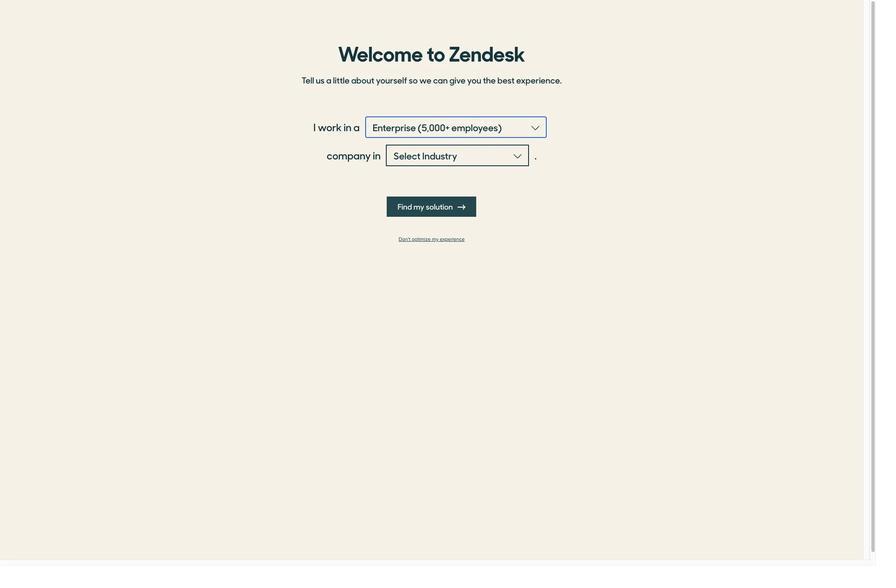 Task type: describe. For each thing, give the bounding box(es) containing it.
don't optimize my experience link
[[297, 236, 567, 243]]

don't
[[399, 236, 411, 243]]

tell
[[302, 74, 314, 86]]

zendesk
[[449, 38, 525, 67]]

don't optimize my experience
[[399, 236, 465, 243]]

tell us a little about yourself so we can give you the best experience.
[[302, 74, 562, 86]]

arrow right image
[[458, 204, 466, 211]]

1 horizontal spatial a
[[354, 120, 360, 134]]

can
[[433, 74, 448, 86]]

welcome
[[338, 38, 423, 67]]

company in
[[327, 148, 381, 163]]

experience.
[[516, 74, 562, 86]]

1 horizontal spatial in
[[373, 148, 381, 163]]

we
[[420, 74, 432, 86]]

.
[[535, 148, 537, 163]]

0 horizontal spatial a
[[326, 74, 331, 86]]



Task type: locate. For each thing, give the bounding box(es) containing it.
company
[[327, 148, 371, 163]]

little
[[333, 74, 350, 86]]

1 horizontal spatial my
[[432, 236, 439, 243]]

in right work
[[344, 120, 352, 134]]

you
[[467, 74, 481, 86]]

my right optimize
[[432, 236, 439, 243]]

give
[[450, 74, 466, 86]]

my inside button
[[414, 201, 425, 212]]

1 vertical spatial in
[[373, 148, 381, 163]]

0 horizontal spatial in
[[344, 120, 352, 134]]

optimize
[[412, 236, 431, 243]]

0 vertical spatial a
[[326, 74, 331, 86]]

to
[[427, 38, 445, 67]]

find     my solution button
[[387, 197, 477, 217]]

about
[[351, 74, 374, 86]]

1 vertical spatial a
[[354, 120, 360, 134]]

a
[[326, 74, 331, 86], [354, 120, 360, 134]]

find     my solution
[[398, 201, 455, 212]]

yourself
[[376, 74, 407, 86]]

0 vertical spatial my
[[414, 201, 425, 212]]

a right work
[[354, 120, 360, 134]]

the
[[483, 74, 496, 86]]

best
[[498, 74, 515, 86]]

i
[[313, 120, 316, 134]]

0 horizontal spatial my
[[414, 201, 425, 212]]

my
[[414, 201, 425, 212], [432, 236, 439, 243]]

find
[[398, 201, 412, 212]]

in right company
[[373, 148, 381, 163]]

us
[[316, 74, 325, 86]]

solution
[[426, 201, 453, 212]]

so
[[409, 74, 418, 86]]

my right find
[[414, 201, 425, 212]]

1 vertical spatial my
[[432, 236, 439, 243]]

welcome to zendesk
[[338, 38, 525, 67]]

a right us
[[326, 74, 331, 86]]

experience
[[440, 236, 465, 243]]

in
[[344, 120, 352, 134], [373, 148, 381, 163]]

0 vertical spatial in
[[344, 120, 352, 134]]

i work in a
[[313, 120, 360, 134]]

work
[[318, 120, 342, 134]]



Task type: vqa. For each thing, say whether or not it's contained in the screenshot.
experience.
yes



